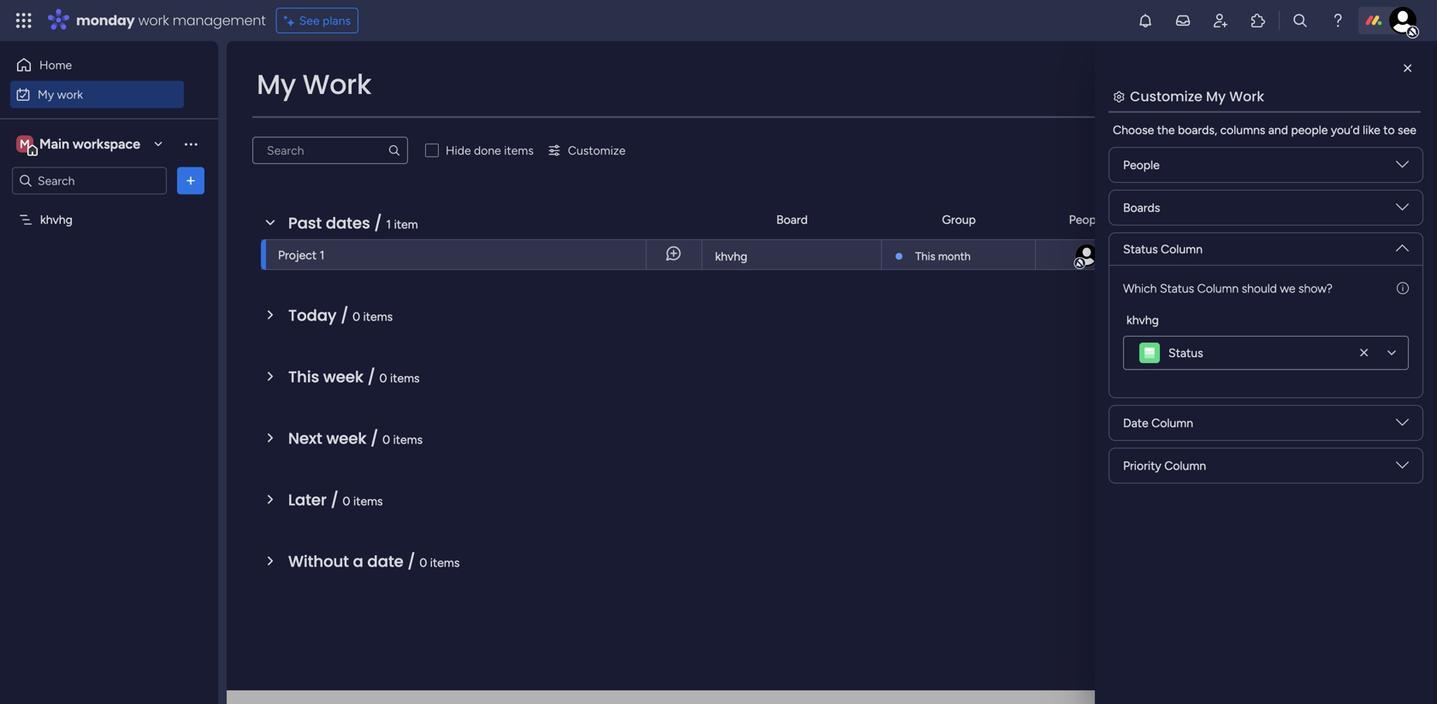 Task type: describe. For each thing, give the bounding box(es) containing it.
this week / 0 items
[[288, 367, 420, 388]]

/ down the this week / 0 items
[[371, 428, 378, 450]]

workspace
[[73, 136, 140, 152]]

choose
[[1113, 123, 1154, 137]]

notifications image
[[1137, 12, 1154, 29]]

priority
[[1123, 459, 1162, 474]]

0 horizontal spatial people
[[1069, 213, 1106, 227]]

later / 0 items
[[288, 490, 383, 512]]

1 vertical spatial 1
[[320, 248, 325, 263]]

this month
[[915, 250, 971, 263]]

workspace options image
[[182, 135, 199, 152]]

boards,
[[1178, 123, 1217, 137]]

items inside the this week / 0 items
[[390, 371, 420, 386]]

0 inside later / 0 items
[[343, 494, 350, 509]]

help image
[[1329, 12, 1347, 29]]

which
[[1123, 281, 1157, 296]]

project 1
[[278, 248, 325, 263]]

date for date column
[[1123, 416, 1149, 431]]

this for week
[[288, 367, 319, 388]]

status up show? on the right of the page
[[1301, 213, 1336, 227]]

my work
[[257, 65, 371, 104]]

my for my work
[[257, 65, 296, 104]]

1 inside past dates / 1 item
[[386, 217, 391, 232]]

hide done items
[[446, 143, 534, 158]]

/ right the today
[[341, 305, 349, 327]]

0 inside next week / 0 items
[[382, 433, 390, 447]]

items right done
[[504, 143, 534, 158]]

/ left item
[[374, 213, 382, 234]]

prio
[[1419, 213, 1437, 227]]

later
[[288, 490, 327, 512]]

main content containing past dates /
[[227, 41, 1437, 705]]

monday work management
[[76, 11, 266, 30]]

customize my work
[[1130, 87, 1264, 106]]

customize for customize
[[568, 143, 626, 158]]

inbox image
[[1175, 12, 1192, 29]]

v2 info image
[[1397, 280, 1409, 298]]

see plans button
[[276, 8, 359, 33]]

see
[[1398, 123, 1417, 137]]

invite members image
[[1212, 12, 1229, 29]]

khvhg link
[[713, 240, 871, 271]]

1 horizontal spatial work
[[1229, 87, 1264, 106]]

which status column should we show?
[[1123, 281, 1333, 296]]

see plans
[[299, 13, 351, 28]]

past
[[288, 213, 322, 234]]

/ up next week / 0 items
[[368, 367, 375, 388]]

customize button
[[541, 137, 633, 164]]

0 inside 'today / 0 items'
[[353, 310, 360, 324]]

dapulse dropdown down arrow image for date column
[[1396, 417, 1409, 436]]

column for status column
[[1161, 242, 1203, 257]]

items inside later / 0 items
[[353, 494, 383, 509]]

khvhg for "khvhg" link
[[715, 249, 748, 264]]

boards
[[1123, 201, 1160, 215]]

next week / 0 items
[[288, 428, 423, 450]]

week for this
[[323, 367, 364, 388]]

without a date / 0 items
[[288, 551, 460, 573]]

monday
[[76, 11, 135, 30]]

week for next
[[326, 428, 367, 450]]

/ right later
[[331, 490, 339, 512]]

this for month
[[915, 250, 936, 263]]

none search field inside main content
[[252, 137, 408, 164]]



Task type: vqa. For each thing, say whether or not it's contained in the screenshot.
"Invite Members" image
yes



Task type: locate. For each thing, give the bounding box(es) containing it.
project
[[278, 248, 317, 263]]

workspace selection element
[[16, 134, 143, 156]]

dapulse dropdown down arrow image
[[1396, 235, 1409, 255], [1396, 417, 1409, 436], [1396, 459, 1409, 479]]

khvhg group
[[1123, 311, 1409, 370]]

items right later
[[353, 494, 383, 509]]

search image
[[388, 144, 401, 157]]

1 horizontal spatial customize
[[1130, 87, 1203, 106]]

dates
[[326, 213, 370, 234]]

see
[[299, 13, 320, 28]]

month
[[938, 250, 971, 263]]

0 vertical spatial work
[[138, 11, 169, 30]]

people
[[1123, 158, 1160, 172], [1069, 213, 1106, 227]]

column for priority column
[[1165, 459, 1206, 474]]

people down choose
[[1123, 158, 1160, 172]]

column
[[1161, 242, 1203, 257], [1197, 281, 1239, 296], [1152, 416, 1193, 431], [1165, 459, 1206, 474]]

group
[[942, 213, 976, 227]]

my work
[[38, 87, 83, 102]]

my down the home
[[38, 87, 54, 102]]

0 vertical spatial gary orlando image
[[1389, 7, 1417, 34]]

customize for customize my work
[[1130, 87, 1203, 106]]

like
[[1363, 123, 1381, 137]]

items right date
[[430, 556, 460, 571]]

Filter dashboard by text search field
[[252, 137, 408, 164]]

options image
[[182, 172, 199, 189]]

status left nov
[[1123, 242, 1158, 257]]

my up the boards,
[[1206, 87, 1226, 106]]

board
[[776, 213, 808, 227]]

status inside khvhg group
[[1169, 346, 1203, 361]]

am
[[1240, 248, 1257, 262]]

my
[[257, 65, 296, 104], [1206, 87, 1226, 106], [38, 87, 54, 102]]

0 horizontal spatial khvhg
[[40, 213, 73, 227]]

without
[[288, 551, 349, 573]]

and
[[1269, 123, 1288, 137]]

management
[[173, 11, 266, 30]]

khvhg for khvhg group
[[1127, 313, 1159, 328]]

None search field
[[252, 137, 408, 164]]

1 horizontal spatial my
[[257, 65, 296, 104]]

15,
[[1190, 248, 1204, 262]]

a
[[353, 551, 363, 573]]

0 right date
[[420, 556, 427, 571]]

status up date column
[[1169, 346, 1203, 361]]

1 vertical spatial this
[[288, 367, 319, 388]]

week
[[323, 367, 364, 388], [326, 428, 367, 450]]

plans
[[323, 13, 351, 28]]

0 down the this week / 0 items
[[382, 433, 390, 447]]

items inside 'today / 0 items'
[[363, 310, 393, 324]]

main
[[39, 136, 69, 152]]

1 vertical spatial date
[[1123, 416, 1149, 431]]

the
[[1157, 123, 1175, 137]]

date
[[367, 551, 404, 573]]

0 vertical spatial date
[[1186, 213, 1211, 227]]

dapulse dropdown down arrow image for priority column
[[1396, 459, 1409, 479]]

my work button
[[10, 81, 184, 108]]

item
[[394, 217, 418, 232]]

1 vertical spatial khvhg
[[715, 249, 748, 264]]

1 vertical spatial customize
[[568, 143, 626, 158]]

today
[[288, 305, 337, 327]]

date up priority
[[1123, 416, 1149, 431]]

you'd
[[1331, 123, 1360, 137]]

0 horizontal spatial work
[[303, 65, 371, 104]]

1 right project
[[320, 248, 325, 263]]

work right monday
[[138, 11, 169, 30]]

khvhg inside group
[[1127, 313, 1159, 328]]

/
[[374, 213, 382, 234], [341, 305, 349, 327], [368, 367, 375, 388], [371, 428, 378, 450], [331, 490, 339, 512], [408, 551, 416, 573]]

0 horizontal spatial work
[[57, 87, 83, 102]]

dapulse dropdown down arrow image
[[1396, 158, 1409, 178], [1396, 201, 1409, 220]]

column for date column
[[1152, 416, 1193, 431]]

columns
[[1220, 123, 1266, 137]]

1 dapulse dropdown down arrow image from the top
[[1396, 235, 1409, 255]]

0 right the today
[[353, 310, 360, 324]]

0 vertical spatial dapulse dropdown down arrow image
[[1396, 158, 1409, 178]]

done
[[474, 143, 501, 158]]

Search in workspace field
[[36, 171, 143, 191]]

khvhg list box
[[0, 202, 218, 465]]

0 vertical spatial people
[[1123, 158, 1160, 172]]

workspace image
[[16, 135, 33, 154]]

choose the boards, columns and people you'd like to see
[[1113, 123, 1417, 137]]

1 horizontal spatial this
[[915, 250, 936, 263]]

we
[[1280, 281, 1296, 296]]

khvhg inside "list box"
[[40, 213, 73, 227]]

0 horizontal spatial gary orlando image
[[1074, 243, 1100, 269]]

week down 'today / 0 items'
[[323, 367, 364, 388]]

dapulse dropdown down arrow image left the prio
[[1396, 201, 1409, 220]]

work for monday
[[138, 11, 169, 30]]

items up the this week / 0 items
[[363, 310, 393, 324]]

1 vertical spatial people
[[1069, 213, 1106, 227]]

column down 09:00
[[1197, 281, 1239, 296]]

1
[[386, 217, 391, 232], [320, 248, 325, 263]]

1 vertical spatial gary orlando image
[[1074, 243, 1100, 269]]

priority column
[[1123, 459, 1206, 474]]

to
[[1384, 123, 1395, 137]]

khvhg
[[40, 213, 73, 227], [715, 249, 748, 264], [1127, 313, 1159, 328]]

apps image
[[1250, 12, 1267, 29]]

1 vertical spatial week
[[326, 428, 367, 450]]

date column
[[1123, 416, 1193, 431]]

column right priority
[[1165, 459, 1206, 474]]

today / 0 items
[[288, 305, 393, 327]]

0
[[353, 310, 360, 324], [379, 371, 387, 386], [382, 433, 390, 447], [343, 494, 350, 509], [420, 556, 427, 571]]

0 vertical spatial week
[[323, 367, 364, 388]]

dapulse dropdown down arrow image for status column
[[1396, 235, 1409, 255]]

items inside next week / 0 items
[[393, 433, 423, 447]]

items down the this week / 0 items
[[393, 433, 423, 447]]

should
[[1242, 281, 1277, 296]]

dapulse dropdown down arrow image for boards
[[1396, 201, 1409, 220]]

0 up next week / 0 items
[[379, 371, 387, 386]]

main content
[[227, 41, 1437, 705]]

dapulse dropdown down arrow image down see
[[1396, 158, 1409, 178]]

work up columns
[[1229, 87, 1264, 106]]

my inside button
[[38, 87, 54, 102]]

home button
[[10, 51, 184, 79]]

gary orlando image
[[1389, 7, 1417, 34], [1074, 243, 1100, 269]]

0 inside the this week / 0 items
[[379, 371, 387, 386]]

my for my work
[[38, 87, 54, 102]]

work inside button
[[57, 87, 83, 102]]

hide
[[446, 143, 471, 158]]

this
[[915, 250, 936, 263], [288, 367, 319, 388]]

khvhg heading
[[1127, 311, 1159, 329]]

1 dapulse dropdown down arrow image from the top
[[1396, 158, 1409, 178]]

this up next
[[288, 367, 319, 388]]

people left boards
[[1069, 213, 1106, 227]]

people
[[1291, 123, 1328, 137]]

/ right date
[[408, 551, 416, 573]]

2 dapulse dropdown down arrow image from the top
[[1396, 417, 1409, 436]]

2 horizontal spatial my
[[1206, 87, 1226, 106]]

0 vertical spatial customize
[[1130, 87, 1203, 106]]

work down 'plans'
[[303, 65, 371, 104]]

0 horizontal spatial customize
[[568, 143, 626, 158]]

0 vertical spatial khvhg
[[40, 213, 73, 227]]

date up 15,
[[1186, 213, 1211, 227]]

1 horizontal spatial gary orlando image
[[1389, 7, 1417, 34]]

customize
[[1130, 87, 1203, 106], [568, 143, 626, 158]]

0 vertical spatial 1
[[386, 217, 391, 232]]

work
[[138, 11, 169, 30], [57, 87, 83, 102]]

1 vertical spatial dapulse dropdown down arrow image
[[1396, 201, 1409, 220]]

2 vertical spatial khvhg
[[1127, 313, 1159, 328]]

my inside main content
[[1206, 87, 1226, 106]]

status column
[[1123, 242, 1203, 257]]

items inside without a date / 0 items
[[430, 556, 460, 571]]

work for my
[[57, 87, 83, 102]]

select product image
[[15, 12, 33, 29]]

1 horizontal spatial 1
[[386, 217, 391, 232]]

0 horizontal spatial 1
[[320, 248, 325, 263]]

gary orlando image left v2 overdue deadline icon
[[1074, 243, 1100, 269]]

show?
[[1299, 281, 1333, 296]]

column up priority column
[[1152, 416, 1193, 431]]

0 horizontal spatial date
[[1123, 416, 1149, 431]]

search everything image
[[1292, 12, 1309, 29]]

0 horizontal spatial my
[[38, 87, 54, 102]]

09:00
[[1207, 248, 1237, 262]]

status
[[1301, 213, 1336, 227], [1123, 242, 1158, 257], [1160, 281, 1194, 296], [1169, 346, 1203, 361]]

nov 15, 09:00 am
[[1167, 248, 1257, 262]]

0 vertical spatial dapulse dropdown down arrow image
[[1396, 235, 1409, 255]]

next
[[288, 428, 322, 450]]

column right v2 overdue deadline icon
[[1161, 242, 1203, 257]]

option
[[0, 204, 218, 208]]

home
[[39, 58, 72, 72]]

past dates / 1 item
[[288, 213, 418, 234]]

0 right later
[[343, 494, 350, 509]]

2 horizontal spatial khvhg
[[1127, 313, 1159, 328]]

0 vertical spatial this
[[915, 250, 936, 263]]

items
[[504, 143, 534, 158], [363, 310, 393, 324], [390, 371, 420, 386], [393, 433, 423, 447], [353, 494, 383, 509], [430, 556, 460, 571]]

status down nov
[[1160, 281, 1194, 296]]

this left month
[[915, 250, 936, 263]]

items up next week / 0 items
[[390, 371, 420, 386]]

date
[[1186, 213, 1211, 227], [1123, 416, 1149, 431]]

customize inside button
[[568, 143, 626, 158]]

0 inside without a date / 0 items
[[420, 556, 427, 571]]

1 horizontal spatial khvhg
[[715, 249, 748, 264]]

nov
[[1167, 248, 1188, 262]]

my down see plans button
[[257, 65, 296, 104]]

v2 overdue deadline image
[[1145, 247, 1158, 263]]

0 horizontal spatial this
[[288, 367, 319, 388]]

1 vertical spatial dapulse dropdown down arrow image
[[1396, 417, 1409, 436]]

1 horizontal spatial date
[[1186, 213, 1211, 227]]

1 horizontal spatial people
[[1123, 158, 1160, 172]]

m
[[20, 137, 30, 151]]

main workspace
[[39, 136, 140, 152]]

date for date
[[1186, 213, 1211, 227]]

3 dapulse dropdown down arrow image from the top
[[1396, 459, 1409, 479]]

1 horizontal spatial work
[[138, 11, 169, 30]]

work down the home
[[57, 87, 83, 102]]

dapulse dropdown down arrow image for people
[[1396, 158, 1409, 178]]

week right next
[[326, 428, 367, 450]]

1 vertical spatial work
[[57, 87, 83, 102]]

2 dapulse dropdown down arrow image from the top
[[1396, 201, 1409, 220]]

1 left item
[[386, 217, 391, 232]]

gary orlando image right "help" image
[[1389, 7, 1417, 34]]

2 vertical spatial dapulse dropdown down arrow image
[[1396, 459, 1409, 479]]

work
[[303, 65, 371, 104], [1229, 87, 1264, 106]]



